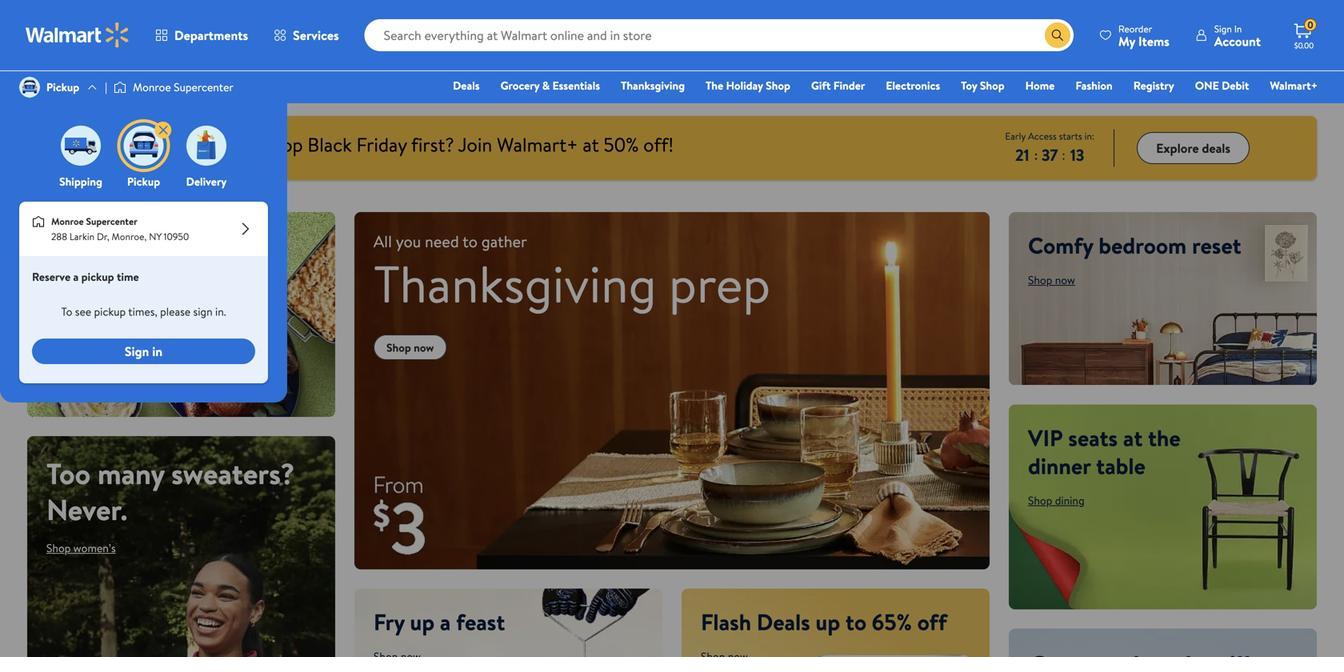 Task type: vqa. For each thing, say whether or not it's contained in the screenshot.
olive
no



Task type: describe. For each thing, give the bounding box(es) containing it.
1 vertical spatial to
[[846, 606, 867, 638]]

to see pickup times, please sign in.
[[61, 304, 226, 319]]

less
[[81, 258, 117, 289]]

 image for delivery
[[186, 126, 227, 166]]

first?
[[411, 131, 454, 158]]

electronics
[[886, 78, 941, 93]]

sign in account
[[1215, 22, 1261, 50]]

shop dining link
[[1028, 493, 1085, 508]]

larkin
[[69, 230, 95, 243]]

now for thanksgiving
[[414, 340, 434, 355]]

10950
[[164, 230, 189, 243]]

in
[[1235, 22, 1242, 36]]

my
[[1119, 32, 1136, 50]]

shop for too many sweaters? never.
[[46, 540, 71, 556]]

one debit
[[1196, 78, 1250, 93]]

early access starts in: 21 : 37 : 13
[[1005, 129, 1095, 166]]

pickup inside button
[[127, 174, 160, 189]]

|
[[105, 79, 107, 95]]

services
[[293, 26, 339, 44]]

in
[[152, 343, 163, 360]]

black
[[308, 131, 352, 158]]

0
[[1308, 18, 1314, 32]]

0 vertical spatial walmart+
[[1270, 78, 1318, 93]]

 image for shipping
[[61, 126, 101, 166]]

now for your
[[73, 300, 94, 316]]

explore deals
[[1157, 139, 1231, 157]]

shop dining
[[1028, 493, 1085, 508]]

in.
[[215, 304, 226, 319]]

shop for vip seats at the dinner table
[[1028, 493, 1053, 508]]

0 horizontal spatial a
[[73, 269, 79, 285]]

50%
[[604, 131, 639, 158]]

prep
[[669, 248, 771, 319]]

to
[[61, 304, 72, 319]]

grocery
[[501, 78, 540, 93]]

shop now link for your whole feast for less
[[46, 300, 94, 316]]

want
[[194, 131, 237, 158]]

toy shop link
[[954, 77, 1012, 94]]

dinner
[[1028, 450, 1091, 481]]

walmart plus logo image
[[91, 134, 181, 162]]

shop now for your whole feast for less
[[46, 300, 94, 316]]

walmart image
[[26, 22, 130, 48]]

off!
[[644, 131, 674, 158]]

at inside the vip seats at the dinner table
[[1124, 422, 1143, 453]]

off
[[918, 606, 947, 638]]

whole
[[95, 230, 153, 261]]

seats
[[1069, 422, 1118, 453]]

 image up reserve
[[32, 215, 45, 228]]

toy shop
[[961, 78, 1005, 93]]

too
[[46, 453, 91, 493]]

shop women's link
[[46, 540, 116, 556]]

your whole feast for less
[[46, 230, 207, 289]]

shop now for comfy bedroom reset
[[1028, 272, 1076, 288]]

gift finder
[[811, 78, 865, 93]]

1 horizontal spatial feast
[[456, 606, 505, 638]]

the holiday shop link
[[699, 77, 798, 94]]

the holiday shop
[[706, 78, 791, 93]]

21
[[1016, 144, 1030, 166]]

sign for sign in
[[125, 343, 149, 360]]

shop for comfy bedroom reset
[[1028, 272, 1053, 288]]

comfy
[[1028, 230, 1094, 261]]

sweaters?
[[171, 453, 295, 493]]

shop for thanksgiving prep
[[387, 340, 411, 355]]

services button
[[261, 16, 352, 54]]

1 up from the left
[[410, 606, 435, 638]]

walmart+ link
[[1263, 77, 1325, 94]]

grocery & essentials
[[501, 78, 600, 93]]

thanksgiving prep
[[374, 248, 771, 319]]

1 vertical spatial deals
[[757, 606, 811, 638]]

2 up from the left
[[816, 606, 841, 638]]

delivery
[[186, 174, 227, 189]]

reorder my items
[[1119, 22, 1170, 50]]

 image for pickup
[[19, 77, 40, 98]]

thanksgiving link
[[614, 77, 692, 94]]

many
[[98, 453, 164, 493]]

1 vertical spatial walmart+
[[497, 131, 578, 158]]

women's
[[73, 540, 116, 556]]

1 horizontal spatial a
[[440, 606, 451, 638]]

the
[[1148, 422, 1181, 453]]

shop
[[264, 131, 303, 158]]

ny
[[149, 230, 161, 243]]

home
[[1026, 78, 1055, 93]]

feast inside your whole feast for less
[[158, 230, 207, 261]]

want to shop black friday first? join walmart+ at 50% off!
[[194, 131, 674, 158]]

gift
[[811, 78, 831, 93]]

shop now link for thanksgiving prep
[[374, 335, 447, 360]]

in:
[[1085, 129, 1095, 143]]

items
[[1139, 32, 1170, 50]]



Task type: locate. For each thing, give the bounding box(es) containing it.
pickup for time
[[81, 269, 114, 285]]

37
[[1042, 144, 1059, 166]]

thanksgiving for thanksgiving prep
[[374, 248, 657, 319]]

2  image from the left
[[124, 126, 164, 166]]

up left '65%'
[[816, 606, 841, 638]]

deals link
[[446, 77, 487, 94]]

fry up a feast
[[374, 606, 505, 638]]

sign in
[[125, 343, 163, 360]]

monroe inside "monroe supercenter 288 larkin dr, monroe, ny 10950"
[[51, 215, 84, 228]]

0 vertical spatial shop now
[[1028, 272, 1076, 288]]

0 horizontal spatial at
[[583, 131, 599, 158]]

grocery & essentials link
[[493, 77, 608, 94]]

1 vertical spatial feast
[[456, 606, 505, 638]]

 image up the "shipping"
[[61, 126, 101, 166]]

friday
[[357, 131, 407, 158]]

at left 50%
[[583, 131, 599, 158]]

1 horizontal spatial now
[[414, 340, 434, 355]]

1 horizontal spatial at
[[1124, 422, 1143, 453]]

1 vertical spatial sign
[[125, 343, 149, 360]]

1 vertical spatial pickup
[[94, 304, 126, 319]]

supercenter for monroe supercenter 288 larkin dr, monroe, ny 10950
[[86, 215, 137, 228]]

shipping
[[59, 174, 102, 189]]

to left '65%'
[[846, 606, 867, 638]]

comfy bedroom reset
[[1028, 230, 1242, 261]]

please
[[160, 304, 191, 319]]

supercenter down departments popup button
[[174, 79, 234, 95]]

pickup right see
[[94, 304, 126, 319]]

thanksgiving for thanksgiving
[[621, 78, 685, 93]]

thanksgiving
[[621, 78, 685, 93], [374, 248, 657, 319]]

shop now link for comfy bedroom reset
[[1028, 272, 1076, 288]]

1 vertical spatial at
[[1124, 422, 1143, 453]]

pickup down walmart plus logo
[[127, 174, 160, 189]]

reserve
[[32, 269, 71, 285]]

sign left "in"
[[125, 343, 149, 360]]

 image left delivery button
[[124, 126, 164, 166]]

shipping button
[[58, 122, 104, 189]]

0 vertical spatial a
[[73, 269, 79, 285]]

0 horizontal spatial feast
[[158, 230, 207, 261]]

finder
[[834, 78, 865, 93]]

0 horizontal spatial up
[[410, 606, 435, 638]]

1 vertical spatial monroe
[[51, 215, 84, 228]]

Search search field
[[365, 19, 1074, 51]]

1 horizontal spatial  image
[[124, 126, 164, 166]]

starts
[[1059, 129, 1083, 143]]

departments
[[174, 26, 248, 44]]

holiday
[[726, 78, 763, 93]]

never.
[[46, 489, 127, 529]]

monroe up "288"
[[51, 215, 84, 228]]

0 horizontal spatial  image
[[61, 126, 101, 166]]

a left less
[[73, 269, 79, 285]]

deals right flash at the bottom of page
[[757, 606, 811, 638]]

1 vertical spatial shop now
[[46, 300, 94, 316]]

table
[[1097, 450, 1146, 481]]

pickup
[[46, 79, 79, 95], [127, 174, 160, 189]]

electronics link
[[879, 77, 948, 94]]

debit
[[1222, 78, 1250, 93]]

monroe supercenter 288 larkin dr, monroe, ny 10950
[[51, 215, 189, 243]]

sign in button
[[32, 339, 255, 364]]

explore
[[1157, 139, 1199, 157]]

shop now
[[1028, 272, 1076, 288], [46, 300, 94, 316], [387, 340, 434, 355]]

bedroom
[[1099, 230, 1187, 261]]

1  image from the left
[[61, 126, 101, 166]]

pickup for times,
[[94, 304, 126, 319]]

a
[[73, 269, 79, 285], [440, 606, 451, 638]]

0 vertical spatial pickup
[[81, 269, 114, 285]]

2 : from the left
[[1062, 146, 1066, 164]]

shop women's
[[46, 540, 116, 556]]

sign inside sign in account
[[1215, 22, 1232, 36]]

1 horizontal spatial to
[[846, 606, 867, 638]]

13
[[1071, 144, 1085, 166]]

feast
[[158, 230, 207, 261], [456, 606, 505, 638]]

account
[[1215, 32, 1261, 50]]

shop now for thanksgiving prep
[[387, 340, 434, 355]]

monroe supercenter
[[133, 79, 234, 95]]

1 horizontal spatial deals
[[757, 606, 811, 638]]

monroe,
[[112, 230, 147, 243]]

at left the
[[1124, 422, 1143, 453]]

deals
[[1202, 139, 1231, 157]]

thanksgiving inside thanksgiving link
[[621, 78, 685, 93]]

shop for your whole feast for less
[[46, 300, 71, 316]]

one debit link
[[1188, 77, 1257, 94]]

1 horizontal spatial sign
[[1215, 22, 1232, 36]]

now for comfy
[[1055, 272, 1076, 288]]

shop now link
[[1028, 272, 1076, 288], [46, 300, 94, 316], [374, 335, 447, 360]]

0 vertical spatial to
[[241, 131, 259, 158]]

toy
[[961, 78, 978, 93]]

1 horizontal spatial shop now link
[[374, 335, 447, 360]]

supercenter
[[174, 79, 234, 95], [86, 215, 137, 228]]

288
[[51, 230, 67, 243]]

fashion link
[[1069, 77, 1120, 94]]

join
[[458, 131, 492, 158]]

a right fry
[[440, 606, 451, 638]]

essentials
[[553, 78, 600, 93]]

1 vertical spatial thanksgiving
[[374, 248, 657, 319]]

: left 37
[[1035, 146, 1038, 164]]

1 vertical spatial now
[[73, 300, 94, 316]]

sign left in
[[1215, 22, 1232, 36]]

$0.00
[[1295, 40, 1314, 51]]

0 horizontal spatial shop now link
[[46, 300, 94, 316]]

 image inside shipping button
[[61, 126, 101, 166]]

0 horizontal spatial to
[[241, 131, 259, 158]]

3  image from the left
[[186, 126, 227, 166]]

explore deals button
[[1137, 132, 1250, 164]]

up
[[410, 606, 435, 638], [816, 606, 841, 638]]

0 horizontal spatial now
[[73, 300, 94, 316]]

1 horizontal spatial :
[[1062, 146, 1066, 164]]

 image right |
[[114, 79, 127, 95]]

supercenter up dr,
[[86, 215, 137, 228]]

dining
[[1055, 493, 1085, 508]]

0 vertical spatial pickup
[[46, 79, 79, 95]]

shop
[[766, 78, 791, 93], [980, 78, 1005, 93], [1028, 272, 1053, 288], [46, 300, 71, 316], [387, 340, 411, 355], [1028, 493, 1053, 508], [46, 540, 71, 556]]

registry link
[[1127, 77, 1182, 94]]

 image for monroe supercenter
[[114, 79, 127, 95]]

departments button
[[142, 16, 261, 54]]

0 horizontal spatial shop now
[[46, 300, 94, 316]]

deals left grocery
[[453, 78, 480, 93]]

shop now inside 'shop now' link
[[387, 340, 434, 355]]

walmart+ down & on the left top
[[497, 131, 578, 158]]

pickup button
[[120, 122, 171, 189]]

1 vertical spatial a
[[440, 606, 451, 638]]

0 vertical spatial deals
[[453, 78, 480, 93]]

monroe for monroe supercenter
[[133, 79, 171, 95]]

supercenter for monroe supercenter
[[174, 79, 234, 95]]

1 vertical spatial pickup
[[127, 174, 160, 189]]

see
[[75, 304, 91, 319]]

2 vertical spatial shop now
[[387, 340, 434, 355]]

0 horizontal spatial :
[[1035, 146, 1038, 164]]

1 : from the left
[[1035, 146, 1038, 164]]

registry
[[1134, 78, 1175, 93]]

0 vertical spatial shop now link
[[1028, 272, 1076, 288]]

monroe right |
[[133, 79, 171, 95]]

2 horizontal spatial  image
[[186, 126, 227, 166]]

 image up the delivery
[[186, 126, 227, 166]]

pickup
[[81, 269, 114, 285], [94, 304, 126, 319]]

2 vertical spatial now
[[414, 340, 434, 355]]

0 horizontal spatial supercenter
[[86, 215, 137, 228]]

1 horizontal spatial pickup
[[127, 174, 160, 189]]

2 horizontal spatial shop now
[[1028, 272, 1076, 288]]

to left shop
[[241, 131, 259, 158]]

0 horizontal spatial sign
[[125, 343, 149, 360]]

the
[[706, 78, 724, 93]]

sign
[[1215, 22, 1232, 36], [125, 343, 149, 360]]

2 vertical spatial shop now link
[[374, 335, 447, 360]]

0 vertical spatial supercenter
[[174, 79, 234, 95]]

pickup left time on the top of page
[[81, 269, 114, 285]]

too many sweaters? never.
[[46, 453, 295, 529]]

to
[[241, 131, 259, 158], [846, 606, 867, 638]]

for
[[46, 258, 75, 289]]

1 horizontal spatial monroe
[[133, 79, 171, 95]]

0 horizontal spatial monroe
[[51, 215, 84, 228]]

1 vertical spatial shop now link
[[46, 300, 94, 316]]

pickup left |
[[46, 79, 79, 95]]

1 horizontal spatial shop now
[[387, 340, 434, 355]]

 image
[[61, 126, 101, 166], [124, 126, 164, 166], [186, 126, 227, 166]]

at
[[583, 131, 599, 158], [1124, 422, 1143, 453]]

 image inside pickup button
[[124, 126, 164, 166]]

sign
[[193, 304, 213, 319]]

0 horizontal spatial pickup
[[46, 79, 79, 95]]

reserve a pickup time
[[32, 269, 139, 285]]

dr,
[[97, 230, 109, 243]]

&
[[542, 78, 550, 93]]

fashion
[[1076, 78, 1113, 93]]

0 vertical spatial feast
[[158, 230, 207, 261]]

0 vertical spatial thanksgiving
[[621, 78, 685, 93]]

: left 13
[[1062, 146, 1066, 164]]

 image inside delivery button
[[186, 126, 227, 166]]

times,
[[128, 304, 158, 319]]

2 horizontal spatial shop now link
[[1028, 272, 1076, 288]]

0 vertical spatial sign
[[1215, 22, 1232, 36]]

0 vertical spatial monroe
[[133, 79, 171, 95]]

0 horizontal spatial deals
[[453, 78, 480, 93]]

vip
[[1028, 422, 1063, 453]]

Walmart Site-Wide search field
[[365, 19, 1074, 51]]

0 horizontal spatial walmart+
[[497, 131, 578, 158]]

monroe for monroe supercenter 288 larkin dr, monroe, ny 10950
[[51, 215, 84, 228]]

monroe
[[133, 79, 171, 95], [51, 215, 84, 228]]

up right fry
[[410, 606, 435, 638]]

2 horizontal spatial now
[[1055, 272, 1076, 288]]

flash deals up to 65% off
[[701, 606, 947, 638]]

1 horizontal spatial supercenter
[[174, 79, 234, 95]]

:
[[1035, 146, 1038, 164], [1062, 146, 1066, 164]]

sign inside button
[[125, 343, 149, 360]]

gift finder link
[[804, 77, 873, 94]]

time
[[117, 269, 139, 285]]

 image
[[19, 77, 40, 98], [114, 79, 127, 95], [32, 215, 45, 228]]

0 vertical spatial now
[[1055, 272, 1076, 288]]

1 vertical spatial supercenter
[[86, 215, 137, 228]]

 image down walmart image at the left of page
[[19, 77, 40, 98]]

1 horizontal spatial walmart+
[[1270, 78, 1318, 93]]

1 horizontal spatial up
[[816, 606, 841, 638]]

fry
[[374, 606, 405, 638]]

supercenter inside "monroe supercenter 288 larkin dr, monroe, ny 10950"
[[86, 215, 137, 228]]

walmart+ down $0.00
[[1270, 78, 1318, 93]]

sign for sign in account
[[1215, 22, 1232, 36]]

search icon image
[[1052, 29, 1064, 42]]

0 vertical spatial at
[[583, 131, 599, 158]]

flash
[[701, 606, 752, 638]]

home link
[[1019, 77, 1062, 94]]



